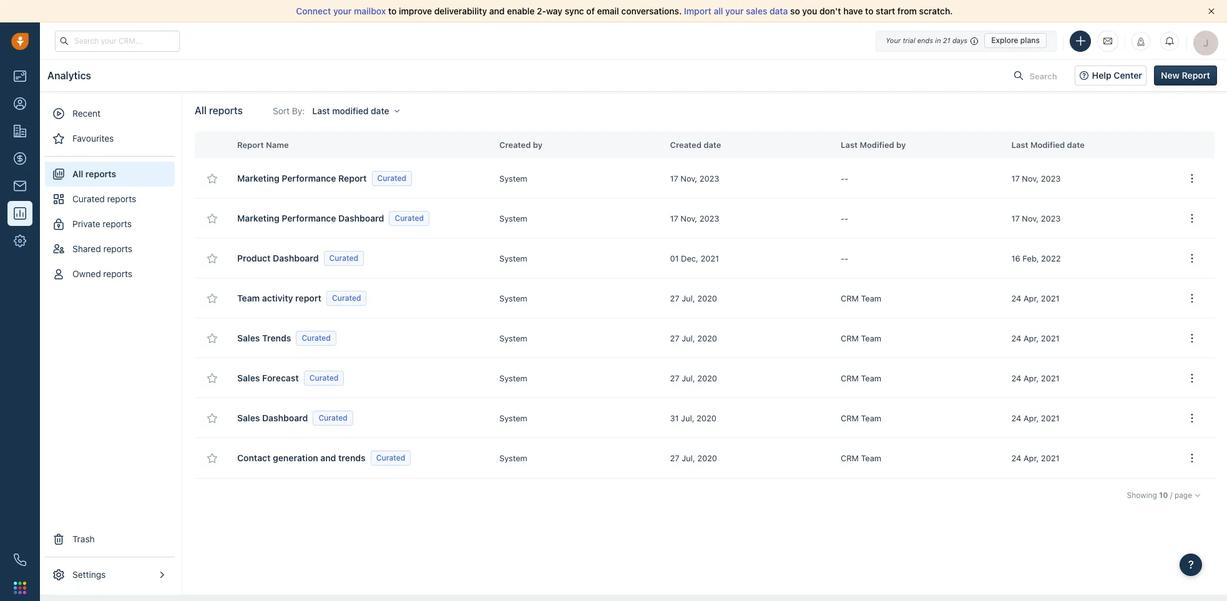 Task type: locate. For each thing, give the bounding box(es) containing it.
to
[[388, 6, 397, 16], [866, 6, 874, 16]]

your trial ends in 21 days
[[886, 36, 968, 44]]

1 horizontal spatial your
[[726, 6, 744, 16]]

in
[[936, 36, 942, 44]]

sales
[[747, 6, 768, 16]]

start
[[876, 6, 896, 16]]

0 horizontal spatial your
[[334, 6, 352, 16]]

explore plans
[[992, 36, 1041, 45]]

your
[[886, 36, 901, 44]]

phone image
[[14, 554, 26, 567]]

your right all
[[726, 6, 744, 16]]

phone element
[[7, 548, 32, 573]]

to right the mailbox
[[388, 6, 397, 16]]

your left the mailbox
[[334, 6, 352, 16]]

have
[[844, 6, 864, 16]]

import all your sales data link
[[685, 6, 791, 16]]

ends
[[918, 36, 934, 44]]

sync
[[565, 6, 584, 16]]

explore plans link
[[985, 33, 1047, 48]]

you
[[803, 6, 818, 16]]

deliverability
[[435, 6, 487, 16]]

1 your from the left
[[334, 6, 352, 16]]

1 horizontal spatial to
[[866, 6, 874, 16]]

send email image
[[1104, 35, 1113, 46]]

close image
[[1209, 8, 1215, 14]]

0 horizontal spatial to
[[388, 6, 397, 16]]

data
[[770, 6, 788, 16]]

connect
[[296, 6, 331, 16]]

email
[[597, 6, 619, 16]]

from
[[898, 6, 918, 16]]

2-
[[537, 6, 547, 16]]

your
[[334, 6, 352, 16], [726, 6, 744, 16]]

to left start
[[866, 6, 874, 16]]

scratch.
[[920, 6, 954, 16]]



Task type: describe. For each thing, give the bounding box(es) containing it.
2 to from the left
[[866, 6, 874, 16]]

conversations.
[[622, 6, 682, 16]]

explore
[[992, 36, 1019, 45]]

2 your from the left
[[726, 6, 744, 16]]

plans
[[1021, 36, 1041, 45]]

21
[[944, 36, 951, 44]]

and
[[490, 6, 505, 16]]

all
[[714, 6, 724, 16]]

what's new image
[[1137, 37, 1146, 46]]

Search your CRM... text field
[[55, 30, 180, 52]]

enable
[[507, 6, 535, 16]]

improve
[[399, 6, 432, 16]]

of
[[587, 6, 595, 16]]

connect your mailbox link
[[296, 6, 388, 16]]

days
[[953, 36, 968, 44]]

way
[[547, 6, 563, 16]]

trial
[[903, 36, 916, 44]]

don't
[[820, 6, 842, 16]]

1 to from the left
[[388, 6, 397, 16]]

freshworks switcher image
[[14, 582, 26, 594]]

import
[[685, 6, 712, 16]]

mailbox
[[354, 6, 386, 16]]

connect your mailbox to improve deliverability and enable 2-way sync of email conversations. import all your sales data so you don't have to start from scratch.
[[296, 6, 954, 16]]

so
[[791, 6, 801, 16]]



